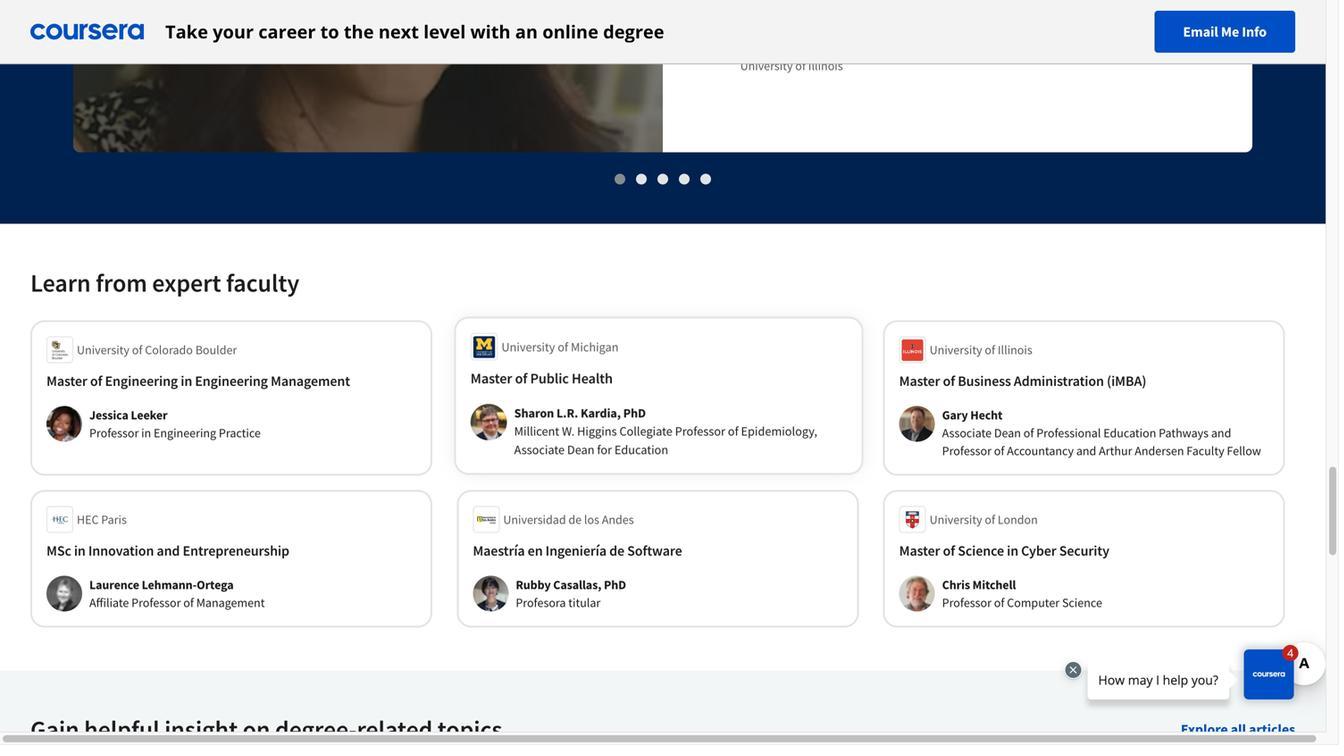 Task type: vqa. For each thing, say whether or not it's contained in the screenshot.


Task type: locate. For each thing, give the bounding box(es) containing it.
in down colorado
[[181, 372, 192, 390]]

1 horizontal spatial dean
[[994, 425, 1021, 441]]

engineering down "leeker"
[[154, 425, 216, 441]]

0 horizontal spatial management
[[196, 595, 265, 611]]

expert
[[152, 267, 221, 298]]

faculty
[[226, 267, 299, 298]]

0 horizontal spatial dean
[[567, 441, 594, 457]]

ortega
[[197, 577, 234, 593]]

engineering inside jessica leeker professor in engineering practice
[[154, 425, 216, 441]]

1 horizontal spatial management
[[271, 372, 350, 390]]

and down professional
[[1077, 443, 1097, 459]]

0 horizontal spatial and
[[157, 542, 180, 560]]

associate inside sharon l.r. kardia, phd millicent w. higgins collegiate professor of epidemiology, associate dean for education
[[514, 441, 564, 457]]

and up lehmann-
[[157, 542, 180, 560]]

dean down w.
[[567, 441, 594, 457]]

1 horizontal spatial de
[[609, 542, 625, 560]]

1 horizontal spatial illinois
[[998, 342, 1033, 358]]

phd right "casallas,"
[[604, 577, 626, 593]]

professor right collegiate at the bottom
[[675, 423, 726, 439]]

articles
[[1249, 721, 1296, 738]]

phd up collegiate at the bottom
[[623, 405, 646, 421]]

associate
[[942, 425, 992, 441], [514, 441, 564, 457]]

professor down chris
[[942, 595, 992, 611]]

profesora
[[516, 595, 566, 611]]

master for master of business administration (imba)
[[899, 372, 940, 390]]

accountancy
[[1007, 443, 1074, 459]]

sharon
[[514, 405, 554, 421]]

science
[[958, 542, 1004, 560], [1062, 595, 1102, 611]]

los
[[584, 512, 599, 528]]

computer
[[1007, 595, 1060, 611]]

in inside jessica leeker professor in engineering practice
[[141, 425, 151, 441]]

master of business administration (imba)
[[899, 372, 1147, 390]]

0 vertical spatial illinois
[[808, 58, 843, 74]]

master
[[470, 369, 512, 387], [46, 372, 87, 390], [899, 372, 940, 390], [899, 542, 940, 560]]

education down collegiate at the bottom
[[614, 441, 668, 457]]

lehmann-
[[142, 577, 197, 593]]

email me info
[[1183, 23, 1267, 41]]

1 horizontal spatial science
[[1062, 595, 1102, 611]]

1 vertical spatial phd
[[604, 577, 626, 593]]

administration
[[1014, 372, 1104, 390]]

1 vertical spatial de
[[609, 542, 625, 560]]

1 horizontal spatial education
[[1104, 425, 1156, 441]]

phd inside sharon l.r. kardia, phd millicent w. higgins collegiate professor of epidemiology, associate dean for education
[[623, 405, 646, 421]]

university for master of public health
[[501, 338, 555, 354]]

0 vertical spatial management
[[271, 372, 350, 390]]

dean
[[994, 425, 1021, 441], [567, 441, 594, 457]]

dean inside gary hecht associate dean of professional education pathways and professor of accountancy and arthur andersen faculty fellow
[[994, 425, 1021, 441]]

0 horizontal spatial education
[[614, 441, 668, 457]]

education up arthur
[[1104, 425, 1156, 441]]

dean down hecht
[[994, 425, 1021, 441]]

0 horizontal spatial science
[[958, 542, 1004, 560]]

arthur
[[1099, 443, 1132, 459]]

professor down gary at the bottom right
[[942, 443, 992, 459]]

previous testimonial element
[[52, 0, 95, 453]]

university
[[740, 58, 793, 74], [501, 338, 555, 354], [77, 342, 130, 358], [930, 342, 982, 358], [930, 512, 982, 528]]

rubby casallas, phd profesora titular
[[516, 577, 626, 611]]

(imba)
[[1107, 372, 1147, 390]]

dean inside sharon l.r. kardia, phd millicent w. higgins collegiate professor of epidemiology, associate dean for education
[[567, 441, 594, 457]]

illinois
[[808, 58, 843, 74], [998, 342, 1033, 358]]

associate down gary at the bottom right
[[942, 425, 992, 441]]

0 vertical spatial phd
[[623, 405, 646, 421]]

1 horizontal spatial associate
[[942, 425, 992, 441]]

professor down lehmann-
[[131, 595, 181, 611]]

1 vertical spatial management
[[196, 595, 265, 611]]

of
[[795, 58, 806, 74], [557, 338, 568, 354], [132, 342, 142, 358], [985, 342, 995, 358], [515, 369, 527, 387], [90, 372, 102, 390], [943, 372, 955, 390], [728, 423, 739, 439], [1024, 425, 1034, 441], [994, 443, 1005, 459], [985, 512, 995, 528], [943, 542, 955, 560], [183, 595, 194, 611], [994, 595, 1005, 611]]

1 horizontal spatial university of illinois
[[930, 342, 1033, 358]]

engineering
[[105, 372, 178, 390], [195, 372, 268, 390], [154, 425, 216, 441]]

in right the msc at the bottom left of the page
[[74, 542, 86, 560]]

science down 'university of london'
[[958, 542, 1004, 560]]

2 horizontal spatial and
[[1211, 425, 1232, 441]]

professor
[[675, 423, 726, 439], [89, 425, 139, 441], [942, 443, 992, 459], [131, 595, 181, 611], [942, 595, 992, 611]]

in for master of engineering in engineering management
[[181, 372, 192, 390]]

in left cyber
[[1007, 542, 1019, 560]]

paris
[[101, 512, 127, 528]]

master of public health link
[[470, 367, 848, 389]]

for
[[597, 441, 612, 457]]

andes
[[602, 512, 634, 528]]

in down "leeker"
[[141, 425, 151, 441]]

casallas,
[[553, 577, 602, 593]]

professor inside jessica leeker professor in engineering practice
[[89, 425, 139, 441]]

phd
[[623, 405, 646, 421], [604, 577, 626, 593]]

msc in innovation and entrepreneurship
[[46, 542, 289, 560]]

de
[[569, 512, 582, 528], [609, 542, 625, 560]]

entrepreneurship
[[183, 542, 289, 560]]

universidad de los andes
[[503, 512, 634, 528]]

and up faculty
[[1211, 425, 1232, 441]]

professor inside chris mitchell professor of computer science
[[942, 595, 992, 611]]

management
[[271, 372, 350, 390], [196, 595, 265, 611]]

learn
[[30, 267, 91, 298]]

leeker
[[131, 407, 168, 423]]

0 horizontal spatial de
[[569, 512, 582, 528]]

associate down millicent at the bottom of the page
[[514, 441, 564, 457]]

software
[[627, 542, 682, 560]]

professor down jessica
[[89, 425, 139, 441]]

coursera image
[[30, 17, 144, 46]]

university of illinois
[[740, 58, 843, 74], [930, 342, 1033, 358]]

gary
[[942, 407, 968, 423]]

education
[[1104, 425, 1156, 441], [614, 441, 668, 457]]

2 vertical spatial and
[[157, 542, 180, 560]]

professor inside gary hecht associate dean of professional education pathways and professor of accountancy and arthur andersen faculty fellow
[[942, 443, 992, 459]]

0 vertical spatial university of illinois
[[740, 58, 843, 74]]

1 vertical spatial science
[[1062, 595, 1102, 611]]

learn from expert faculty
[[30, 267, 299, 298]]

0 vertical spatial de
[[569, 512, 582, 528]]

andersen
[[1135, 443, 1184, 459]]

faculty
[[1187, 443, 1225, 459]]

with
[[470, 19, 511, 44]]

de down andes
[[609, 542, 625, 560]]

chris mitchell professor of computer science
[[942, 577, 1102, 611]]

jessica leeker professor in engineering practice
[[89, 407, 261, 441]]

0 horizontal spatial associate
[[514, 441, 564, 457]]

de left los
[[569, 512, 582, 528]]

0 vertical spatial and
[[1211, 425, 1232, 441]]

ingeniería
[[546, 542, 607, 560]]

explore all articles
[[1181, 721, 1296, 738]]

university of michigan
[[501, 338, 619, 354]]

to
[[320, 19, 339, 44]]

engineering down boulder
[[195, 372, 268, 390]]

in for jessica leeker professor in engineering practice
[[141, 425, 151, 441]]

1 horizontal spatial and
[[1077, 443, 1097, 459]]

0 vertical spatial science
[[958, 542, 1004, 560]]

science inside chris mitchell professor of computer science
[[1062, 595, 1102, 611]]

next
[[379, 19, 419, 44]]

1 vertical spatial illinois
[[998, 342, 1033, 358]]

university for master of engineering in engineering management
[[77, 342, 130, 358]]

and
[[1211, 425, 1232, 441], [1077, 443, 1097, 459], [157, 542, 180, 560]]

science right computer at bottom right
[[1062, 595, 1102, 611]]

in for master of science in cyber security
[[1007, 542, 1019, 560]]

jessica
[[89, 407, 128, 423]]

engineering for of
[[195, 372, 268, 390]]



Task type: describe. For each thing, give the bounding box(es) containing it.
business
[[958, 372, 1011, 390]]

gary hecht associate dean of professional education pathways and professor of accountancy and arthur andersen faculty fellow
[[942, 407, 1261, 459]]

next testimonial element
[[1231, 0, 1274, 453]]

master for master of public health
[[470, 369, 512, 387]]

associate inside gary hecht associate dean of professional education pathways and professor of accountancy and arthur andersen faculty fellow
[[942, 425, 992, 441]]

master of engineering in engineering management link
[[46, 370, 416, 392]]

engineering for leeker
[[154, 425, 216, 441]]

an
[[515, 19, 538, 44]]

laurence
[[89, 577, 139, 593]]

hec
[[77, 512, 99, 528]]

education inside gary hecht associate dean of professional education pathways and professor of accountancy and arthur andersen faculty fellow
[[1104, 425, 1156, 441]]

maestría en ingeniería de software
[[473, 542, 682, 560]]

slides element
[[30, 169, 1296, 188]]

cyber
[[1021, 542, 1057, 560]]

titular
[[569, 595, 601, 611]]

chris
[[942, 577, 970, 593]]

health
[[571, 369, 613, 387]]

university for master of business administration (imba)
[[930, 342, 982, 358]]

innovation
[[88, 542, 154, 560]]

of inside chris mitchell professor of computer science
[[994, 595, 1005, 611]]

public
[[530, 369, 569, 387]]

email me info button
[[1155, 11, 1296, 53]]

universidad
[[503, 512, 566, 528]]

explore all articles link
[[1181, 721, 1296, 738]]

colorado
[[145, 342, 193, 358]]

professor inside laurence lehmann-ortega affiliate professor of management
[[131, 595, 181, 611]]

management inside laurence lehmann-ortega affiliate professor of management
[[196, 595, 265, 611]]

sharon l.r. kardia, phd millicent w. higgins collegiate professor of epidemiology, associate dean for education
[[514, 405, 818, 457]]

engineering up "leeker"
[[105, 372, 178, 390]]

en
[[528, 542, 543, 560]]

university of london
[[930, 512, 1038, 528]]

master for master of engineering in engineering management
[[46, 372, 87, 390]]

1 vertical spatial university of illinois
[[930, 342, 1033, 358]]

master for master of science in cyber security
[[899, 542, 940, 560]]

london
[[998, 512, 1038, 528]]

master of science in cyber security link
[[899, 540, 1269, 562]]

your
[[213, 19, 254, 44]]

of inside laurence lehmann-ortega affiliate professor of management
[[183, 595, 194, 611]]

level
[[424, 19, 466, 44]]

career
[[258, 19, 316, 44]]

master of engineering in engineering management
[[46, 372, 350, 390]]

info
[[1242, 23, 1267, 41]]

master of business administration (imba) link
[[899, 370, 1269, 392]]

master of science in cyber security
[[899, 542, 1110, 560]]

university for master of science in cyber security
[[930, 512, 982, 528]]

de inside maestría en ingeniería de software 'link'
[[609, 542, 625, 560]]

degree
[[603, 19, 664, 44]]

maestría
[[473, 542, 525, 560]]

of inside sharon l.r. kardia, phd millicent w. higgins collegiate professor of epidemiology, associate dean for education
[[728, 423, 739, 439]]

millicent
[[514, 423, 559, 439]]

university of colorado boulder
[[77, 342, 237, 358]]

affiliate
[[89, 595, 129, 611]]

higgins
[[577, 423, 617, 439]]

take your career to the next level with an online degree
[[165, 19, 664, 44]]

w.
[[562, 423, 574, 439]]

collegiate
[[619, 423, 673, 439]]

security
[[1059, 542, 1110, 560]]

email
[[1183, 23, 1219, 41]]

msc in innovation and entrepreneurship link
[[46, 540, 416, 562]]

science inside master of science in cyber security link
[[958, 542, 1004, 560]]

practice
[[219, 425, 261, 441]]

master of public health
[[470, 369, 613, 387]]

pathways
[[1159, 425, 1209, 441]]

online
[[543, 19, 599, 44]]

take
[[165, 19, 208, 44]]

1 vertical spatial and
[[1077, 443, 1097, 459]]

from
[[96, 267, 147, 298]]

l.r.
[[556, 405, 578, 421]]

maestría en ingeniería de software link
[[473, 540, 843, 562]]

mitchell
[[973, 577, 1016, 593]]

phd inside rubby casallas, phd profesora titular
[[604, 577, 626, 593]]

msc
[[46, 542, 71, 560]]

epidemiology,
[[742, 423, 818, 439]]

professor inside sharon l.r. kardia, phd millicent w. higgins collegiate professor of epidemiology, associate dean for education
[[675, 423, 726, 439]]

laurence lehmann-ortega affiliate professor of management
[[89, 577, 265, 611]]

hecht
[[971, 407, 1003, 423]]

michigan
[[571, 338, 619, 354]]

professional
[[1037, 425, 1101, 441]]

boulder
[[195, 342, 237, 358]]

management inside the master of engineering in engineering management link
[[271, 372, 350, 390]]

explore
[[1181, 721, 1228, 738]]

hec paris
[[77, 512, 127, 528]]

me
[[1221, 23, 1239, 41]]

kardia,
[[580, 405, 621, 421]]

the
[[344, 19, 374, 44]]

rubby
[[516, 577, 551, 593]]

0 horizontal spatial illinois
[[808, 58, 843, 74]]

education inside sharon l.r. kardia, phd millicent w. higgins collegiate professor of epidemiology, associate dean for education
[[614, 441, 668, 457]]

fellow
[[1227, 443, 1261, 459]]

0 horizontal spatial university of illinois
[[740, 58, 843, 74]]

all
[[1231, 721, 1246, 738]]



